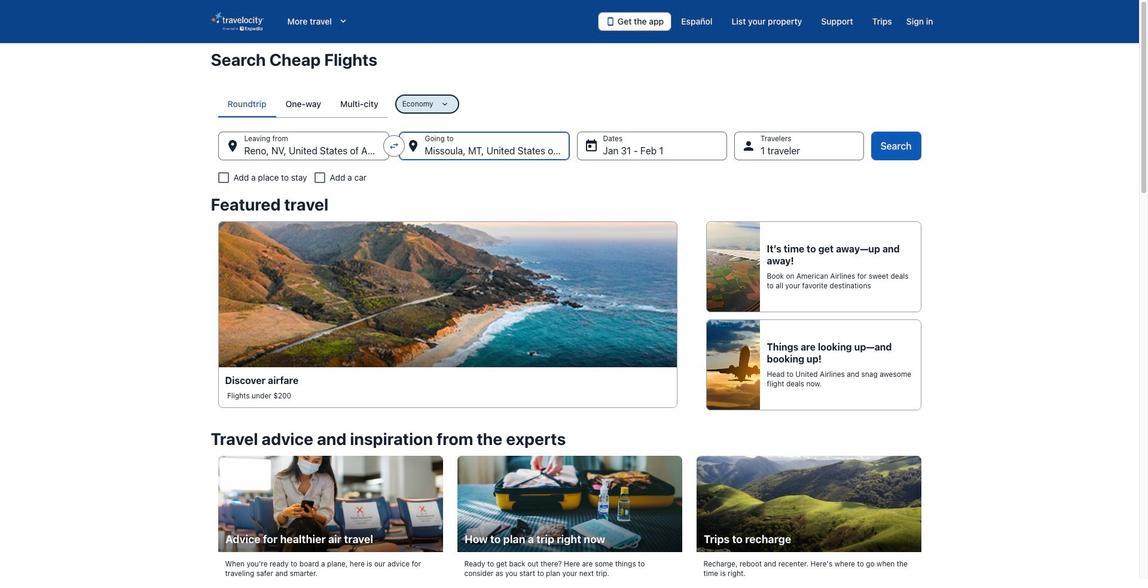 Task type: describe. For each thing, give the bounding box(es) containing it.
swap origin and destination values image
[[389, 141, 399, 151]]

download the app button image
[[606, 17, 616, 26]]

featured travel region
[[204, 188, 936, 422]]



Task type: locate. For each thing, give the bounding box(es) containing it.
main content
[[0, 43, 1140, 579]]

tab list
[[218, 91, 388, 117]]

travel advice and inspiration from the experts region
[[204, 422, 936, 579]]

travelocity logo image
[[211, 12, 264, 31]]



Task type: vqa. For each thing, say whether or not it's contained in the screenshot.
tab list
yes



